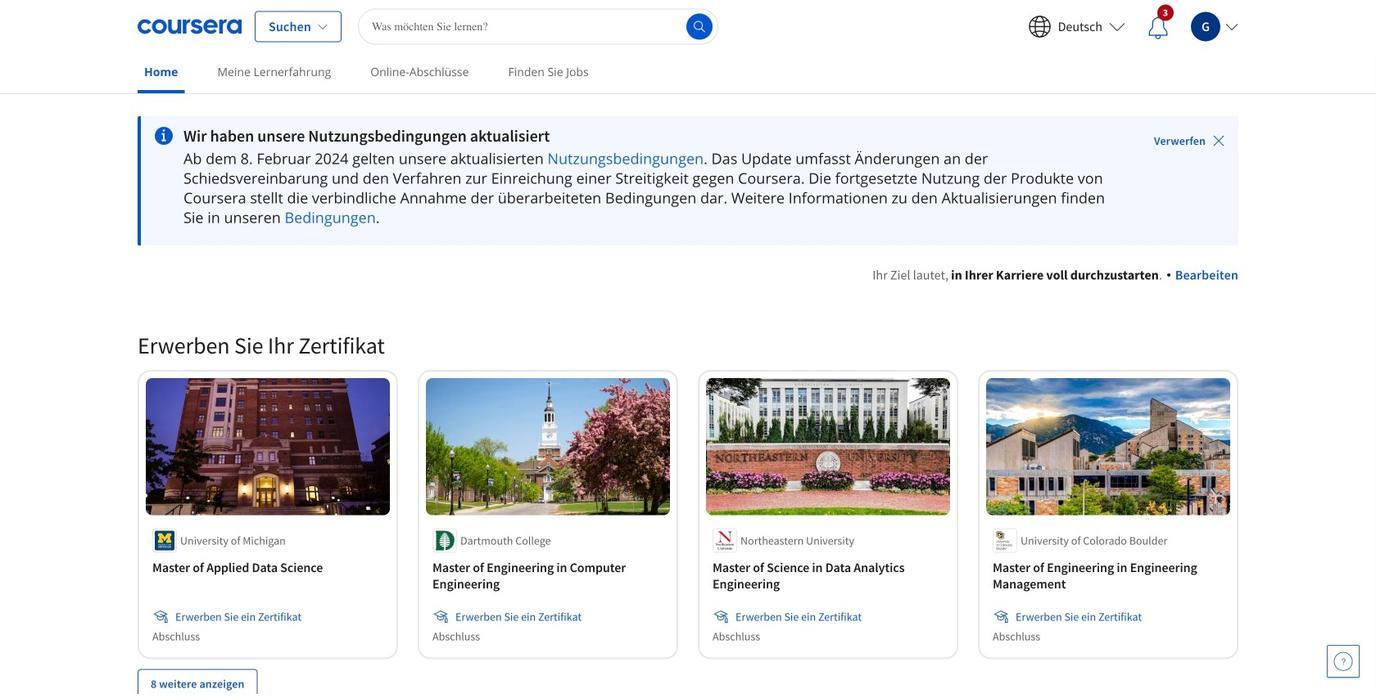 Task type: describe. For each thing, give the bounding box(es) containing it.
informationen: wir haben unsere nutzungsbedingungen aktualisiert element
[[184, 126, 1109, 146]]

Was möchten Sie lernen? text field
[[358, 9, 719, 45]]



Task type: locate. For each thing, give the bounding box(es) containing it.
coursera image
[[138, 14, 242, 40]]

hilfe center image
[[1334, 652, 1354, 672]]

None search field
[[358, 9, 719, 45]]

sammlung erwerben sie ihr zertifikat element
[[128, 305, 1249, 695]]

main content
[[0, 96, 1377, 695]]



Task type: vqa. For each thing, say whether or not it's contained in the screenshot.
search field on the top of page
yes



